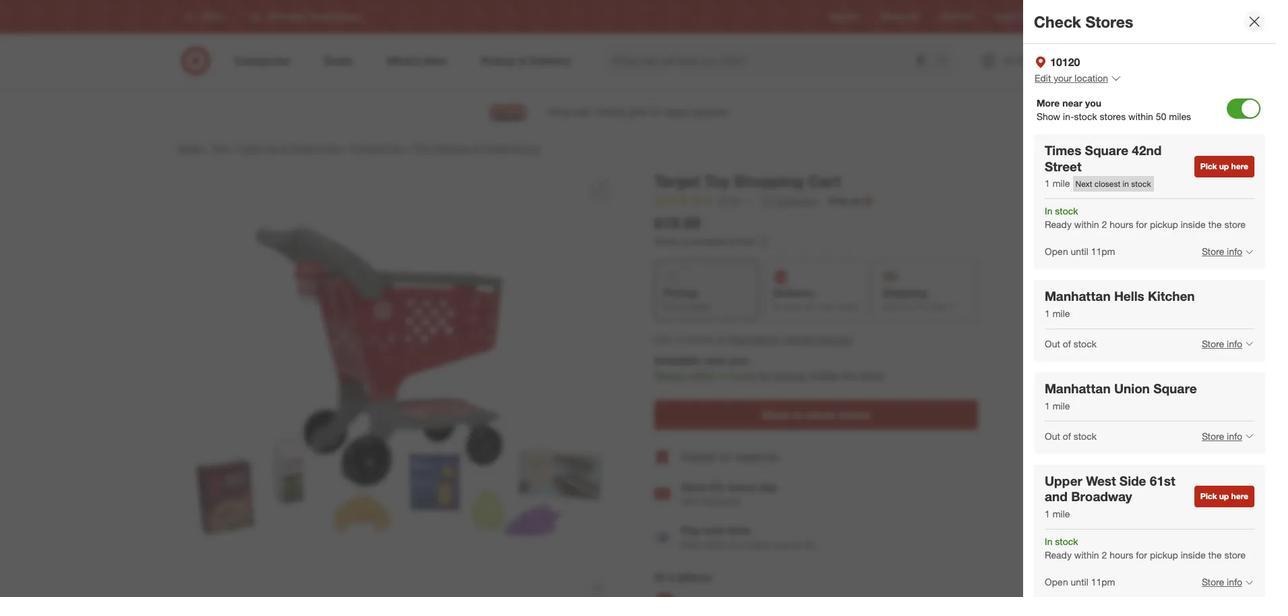 Task type: locate. For each thing, give the bounding box(es) containing it.
only
[[829, 195, 849, 207]]

in down and
[[1045, 536, 1053, 547]]

stores for check stores
[[1086, 12, 1134, 31]]

you down out of stock at manhattan herald square at bottom right
[[730, 354, 748, 367]]

pick up here for upper west side 61st and broadway
[[1201, 492, 1249, 502]]

1 until from the top
[[1071, 246, 1089, 257]]

& right up
[[281, 142, 287, 154]]

food
[[518, 142, 540, 154]]

as
[[805, 302, 813, 312]]

pick
[[1201, 161, 1218, 171], [1201, 492, 1218, 502]]

square down 11am
[[819, 333, 853, 346]]

1 vertical spatial ready
[[655, 369, 685, 383]]

over left "$100"
[[774, 539, 792, 550]]

0 vertical spatial in-
[[1064, 111, 1075, 122]]

1 stores from the left
[[1079, 12, 1103, 22]]

2 vertical spatial manhattan
[[1045, 381, 1111, 396]]

2 down closest
[[1102, 219, 1108, 230]]

1 here from the top
[[1232, 161, 1249, 171]]

toys
[[211, 142, 230, 154]]

0 vertical spatial 11pm
[[1092, 246, 1116, 257]]

manhattan up available near you ready within 2 hours for pickup inside the store
[[729, 333, 781, 346]]

0 vertical spatial in
[[1045, 205, 1053, 217]]

within left 50
[[1129, 111, 1154, 122]]

square inside manhattan union square 1 mile
[[1154, 381, 1198, 396]]

0 vertical spatial with
[[682, 496, 700, 507]]

0 vertical spatial pick
[[1201, 161, 1218, 171]]

out
[[655, 333, 672, 346], [1045, 338, 1061, 350], [1045, 430, 1061, 442]]

2 pick up here button from the top
[[1195, 486, 1255, 508]]

1 vertical spatial 2
[[720, 369, 726, 383]]

by
[[905, 302, 914, 312]]

stock inside the times square 42nd street 1 mile next closest in stock
[[1132, 179, 1152, 189]]

1 vertical spatial out of stock
[[1045, 430, 1097, 442]]

mile inside manhattan union square 1 mile
[[1053, 400, 1071, 411]]

dress
[[239, 142, 263, 154]]

4 mile from the top
[[1053, 508, 1071, 520]]

0 vertical spatial 2
[[1102, 219, 1108, 230]]

show up registries
[[762, 408, 791, 422]]

in- inside button
[[794, 408, 807, 422]]

0 vertical spatial inside
[[1181, 219, 1206, 230]]

until
[[1071, 246, 1089, 257], [1071, 576, 1089, 588]]

2 vertical spatial 2
[[1102, 549, 1108, 561]]

info for 2nd store info dropdown button from the top
[[1228, 338, 1243, 350]]

near for within
[[704, 354, 727, 367]]

add
[[1061, 451, 1076, 462]]

2 play from the left
[[387, 142, 405, 154]]

store
[[1225, 219, 1246, 230], [860, 369, 884, 383], [1225, 549, 1246, 561]]

2 vertical spatial square
[[1154, 381, 1198, 396]]

0 vertical spatial the
[[1209, 219, 1223, 230]]

0 vertical spatial hours
[[1110, 219, 1134, 230]]

2 with from the top
[[682, 539, 700, 550]]

in for and
[[1045, 536, 1053, 547]]

/ right toys
[[233, 142, 236, 154]]

4 info from the top
[[1228, 576, 1243, 588]]

2 for upper
[[1102, 549, 1108, 561]]

0 horizontal spatial at
[[717, 333, 726, 346]]

2
[[1102, 219, 1108, 230], [720, 369, 726, 383], [1102, 549, 1108, 561]]

2 horizontal spatial square
[[1154, 381, 1198, 396]]

2 vertical spatial hours
[[1110, 549, 1134, 561]]

at a glance
[[655, 570, 712, 584]]

1 store info button from the top
[[1194, 237, 1255, 267]]

within inside available near you ready within 2 hours for pickup inside the store
[[688, 369, 717, 383]]

in stock ready within 2 hours for pickup inside the store down upper west side 61st and broadway 1 mile
[[1045, 536, 1246, 561]]

What can we help you find? suggestions appear below search field
[[604, 46, 940, 76]]

0 horizontal spatial you
[[730, 354, 748, 367]]

1 pick from the top
[[1201, 161, 1218, 171]]

of for manhattan hells kitchen
[[1063, 338, 1072, 350]]

in stock ready within 2 hours for pickup inside the store
[[1045, 205, 1246, 230], [1045, 536, 1246, 561]]

1 vertical spatial with
[[682, 539, 700, 550]]

info for 1st store info dropdown button from the top
[[1228, 246, 1243, 257]]

2 open until 11pm from the top
[[1045, 576, 1116, 588]]

/ left the pretend play link
[[346, 142, 349, 154]]

square right union
[[1154, 381, 1198, 396]]

ready down street
[[1045, 219, 1072, 230]]

/ right the pretend play link
[[408, 142, 411, 154]]

out of stock up the add
[[1045, 430, 1097, 442]]

0 vertical spatial open until 11pm
[[1045, 246, 1116, 257]]

info for 4th store info dropdown button from the top
[[1228, 576, 1243, 588]]

1 horizontal spatial show
[[1037, 111, 1061, 122]]

1 horizontal spatial play
[[387, 142, 405, 154]]

2 here from the top
[[1232, 492, 1249, 502]]

within down available
[[688, 369, 717, 383]]

1 vertical spatial the
[[842, 369, 857, 383]]

0 vertical spatial out of stock
[[1045, 338, 1097, 350]]

1 horizontal spatial &
[[474, 142, 480, 154]]

4 1 from the top
[[1045, 508, 1051, 520]]

1 info from the top
[[1228, 246, 1243, 257]]

0 vertical spatial up
[[1220, 161, 1230, 171]]

10 questions
[[761, 195, 817, 206]]

0 vertical spatial pick up here
[[1201, 161, 1249, 171]]

purchased
[[682, 236, 727, 247]]

& right kitchens
[[474, 142, 480, 154]]

here for upper west side 61st and broadway
[[1232, 492, 1249, 502]]

11pm
[[1092, 246, 1116, 257], [1092, 576, 1116, 588]]

in down street
[[1045, 205, 1053, 217]]

2 until from the top
[[1071, 576, 1089, 588]]

manhattan for manhattan hells kitchen
[[1045, 288, 1111, 304]]

1 vertical spatial redcard
[[703, 496, 741, 507]]

2 down broadway
[[1102, 549, 1108, 561]]

2 store from the top
[[1203, 338, 1225, 350]]

you for more near you
[[1086, 97, 1102, 109]]

in stock ready within 2 hours for pickup inside the store for upper west side 61st and broadway
[[1045, 536, 1246, 561]]

out of stock down manhattan hells kitchen 1 mile
[[1045, 338, 1097, 350]]

1 vertical spatial here
[[1232, 492, 1249, 502]]

mile inside manhattan hells kitchen 1 mile
[[1053, 308, 1071, 319]]

1 vertical spatial pickup
[[775, 369, 807, 383]]

of down manhattan hells kitchen 1 mile
[[1063, 338, 1072, 350]]

0 vertical spatial show
[[1037, 111, 1061, 122]]

1 horizontal spatial near
[[1063, 97, 1083, 109]]

1 vertical spatial until
[[1071, 576, 1089, 588]]

you inside available near you ready within 2 hours for pickup inside the store
[[730, 354, 748, 367]]

0 horizontal spatial in-
[[794, 408, 807, 422]]

target up 3119 link
[[655, 171, 701, 190]]

0 vertical spatial open
[[1045, 246, 1069, 257]]

2 open from the top
[[1045, 576, 1069, 588]]

0 horizontal spatial show
[[762, 408, 791, 422]]

toy
[[705, 171, 730, 190]]

1 play from the left
[[325, 142, 343, 154]]

open until 11pm
[[1045, 246, 1116, 257], [1045, 576, 1116, 588]]

open until 11pm for broadway
[[1045, 576, 1116, 588]]

mile inside the times square 42nd street 1 mile next closest in stock
[[1053, 178, 1071, 189]]

1 with from the top
[[682, 496, 700, 507]]

3 pretend from the left
[[483, 142, 516, 154]]

ready for times square 42nd street
[[1045, 219, 1072, 230]]

0 vertical spatial pick up here button
[[1195, 156, 1255, 177]]

3 info from the top
[[1228, 430, 1243, 442]]

in stock ready within 2 hours for pickup inside the store down in
[[1045, 205, 1246, 230]]

with down pay
[[682, 539, 700, 550]]

soon
[[785, 302, 803, 312]]

you inside more near you show in-stock stores within 50 miles
[[1086, 97, 1102, 109]]

manhattan inside manhattan union square 1 mile
[[1045, 381, 1111, 396]]

over
[[703, 523, 725, 537], [774, 539, 792, 550]]

2 vertical spatial target
[[655, 171, 701, 190]]

shipping get it by thu, dec 7
[[883, 286, 955, 312]]

0 vertical spatial ready
[[1045, 219, 1072, 230]]

kitchens
[[434, 142, 471, 154]]

here
[[1232, 161, 1249, 171], [1232, 492, 1249, 502]]

4 / from the left
[[408, 142, 411, 154]]

1
[[1045, 178, 1051, 189], [1045, 308, 1051, 319], [1045, 400, 1051, 411], [1045, 508, 1051, 520]]

available
[[655, 354, 701, 367]]

hours down in
[[1110, 219, 1134, 230]]

save 5% every day with redcard
[[682, 480, 778, 507]]

ready
[[1045, 219, 1072, 230], [655, 369, 685, 383], [1045, 549, 1072, 561]]

pickup not available
[[663, 286, 710, 312]]

1 vertical spatial show
[[762, 408, 791, 422]]

1 vertical spatial up
[[1220, 492, 1230, 502]]

2 11pm from the top
[[1092, 576, 1116, 588]]

0 horizontal spatial stores
[[839, 408, 871, 422]]

pick up here button
[[1195, 156, 1255, 177], [1195, 486, 1255, 508]]

manhattan left hells
[[1045, 288, 1111, 304]]

out for manhattan union square
[[1045, 430, 1061, 442]]

2 out of stock from the top
[[1045, 430, 1097, 442]]

0 vertical spatial at
[[852, 195, 860, 207]]

0 horizontal spatial near
[[704, 354, 727, 367]]

11pm for mile
[[1092, 246, 1116, 257]]

1 horizontal spatial redcard
[[941, 12, 973, 22]]

until for broadway
[[1071, 576, 1089, 588]]

0 horizontal spatial play
[[325, 142, 343, 154]]

the
[[1209, 219, 1223, 230], [842, 369, 857, 383], [1209, 549, 1223, 561]]

1 vertical spatial inside
[[810, 369, 839, 383]]

1 vertical spatial near
[[704, 354, 727, 367]]

1 vertical spatial target
[[177, 142, 203, 154]]

1 vertical spatial manhattan
[[729, 333, 781, 346]]

for
[[1137, 219, 1148, 230], [759, 369, 772, 383], [719, 450, 732, 463], [1137, 549, 1148, 561]]

target for target / toys / dress up & pretend play / pretend play / play kitchens & pretend food
[[177, 142, 203, 154]]

item
[[1078, 451, 1094, 462]]

2 pick up here from the top
[[1201, 492, 1249, 502]]

1 pick up here button from the top
[[1195, 156, 1255, 177]]

1 in from the top
[[1045, 205, 1053, 217]]

3 store info button from the top
[[1194, 422, 1255, 451]]

glance
[[678, 570, 712, 584]]

ready down and
[[1045, 549, 1072, 561]]

ready down available
[[655, 369, 685, 383]]

2 pretend from the left
[[352, 142, 385, 154]]

1 vertical spatial pick
[[1201, 492, 1218, 502]]

1 open from the top
[[1045, 246, 1069, 257]]

1 vertical spatial over
[[774, 539, 792, 550]]

in- up times
[[1064, 111, 1075, 122]]

1 mile from the top
[[1053, 178, 1071, 189]]

1 vertical spatial hours
[[729, 369, 756, 383]]

2 vertical spatial store
[[1225, 549, 1246, 561]]

1 vertical spatial square
[[819, 333, 853, 346]]

pickup for upper west side 61st and broadway
[[1151, 549, 1179, 561]]

target left toys link
[[177, 142, 203, 154]]

today
[[838, 302, 858, 312]]

1 vertical spatial 11pm
[[1092, 576, 1116, 588]]

0 horizontal spatial target
[[177, 142, 203, 154]]

3 mile from the top
[[1053, 400, 1071, 411]]

pick up here for times square 42nd street
[[1201, 161, 1249, 171]]

pickup inside available near you ready within 2 hours for pickup inside the store
[[775, 369, 807, 383]]

up
[[1220, 161, 1230, 171], [1220, 492, 1230, 502]]

3119
[[718, 195, 739, 207]]

0 vertical spatial until
[[1071, 246, 1089, 257]]

near
[[1063, 97, 1083, 109], [704, 354, 727, 367]]

until for mile
[[1071, 246, 1089, 257]]

hours down out of stock at manhattan herald square at bottom right
[[729, 369, 756, 383]]

open for 1
[[1045, 246, 1069, 257]]

2 in stock ready within 2 hours for pickup inside the store from the top
[[1045, 536, 1246, 561]]

pretend
[[289, 142, 322, 154], [352, 142, 385, 154], [483, 142, 516, 154]]

more near you show in-stock stores within 50 miles
[[1037, 97, 1192, 122]]

1 horizontal spatial you
[[1086, 97, 1102, 109]]

0 vertical spatial manhattan
[[1045, 288, 1111, 304]]

available near you ready within 2 hours for pickup inside the store
[[655, 354, 884, 383]]

0 vertical spatial square
[[1086, 142, 1129, 158]]

within inside more near you show in-stock stores within 50 miles
[[1129, 111, 1154, 122]]

1 vertical spatial stores
[[839, 408, 871, 422]]

here for times square 42nd street
[[1232, 161, 1249, 171]]

1 11pm from the top
[[1092, 246, 1116, 257]]

near right available
[[704, 354, 727, 367]]

of up the add
[[1063, 430, 1072, 442]]

2 info from the top
[[1228, 338, 1243, 350]]

0 horizontal spatial &
[[281, 142, 287, 154]]

open for and
[[1045, 576, 1069, 588]]

1 out of stock from the top
[[1045, 338, 1097, 350]]

within down next
[[1075, 219, 1100, 230]]

1 vertical spatial open
[[1045, 576, 1069, 588]]

more
[[1037, 97, 1060, 109]]

61st
[[1150, 473, 1176, 488]]

1 horizontal spatial pretend
[[352, 142, 385, 154]]

2 vertical spatial inside
[[1181, 549, 1206, 561]]

0 horizontal spatial pretend
[[289, 142, 322, 154]]

out of stock
[[1045, 338, 1097, 350], [1045, 430, 1097, 442]]

redcard down 5%
[[703, 496, 741, 507]]

time
[[728, 523, 751, 537]]

in
[[1045, 205, 1053, 217], [1045, 536, 1053, 547]]

2 horizontal spatial play
[[414, 142, 432, 154]]

2 mile from the top
[[1053, 308, 1071, 319]]

of up available
[[675, 333, 685, 346]]

mile inside upper west side 61st and broadway 1 mile
[[1053, 508, 1071, 520]]

1 horizontal spatial stores
[[1100, 111, 1126, 122]]

store info
[[1203, 246, 1243, 257], [1203, 338, 1243, 350], [1203, 430, 1243, 442], [1203, 576, 1243, 588]]

1 vertical spatial in
[[1045, 536, 1053, 547]]

&
[[281, 142, 287, 154], [474, 142, 480, 154]]

manhattan hells kitchen 1 mile
[[1045, 288, 1196, 319]]

0 vertical spatial target
[[995, 12, 1017, 22]]

42nd
[[1133, 142, 1162, 158]]

in- down available near you ready within 2 hours for pickup inside the store
[[794, 408, 807, 422]]

1 pretend from the left
[[289, 142, 322, 154]]

in
[[1123, 179, 1130, 189]]

0 horizontal spatial redcard
[[703, 496, 741, 507]]

2 horizontal spatial target
[[995, 12, 1017, 22]]

1 vertical spatial pick up here
[[1201, 492, 1249, 502]]

target left the circle
[[995, 12, 1017, 22]]

2 stores from the left
[[1086, 12, 1134, 31]]

1 vertical spatial pick up here button
[[1195, 486, 1255, 508]]

redcard right ad
[[941, 12, 973, 22]]

at
[[852, 195, 860, 207], [717, 333, 726, 346]]

0 vertical spatial pickup
[[1151, 219, 1179, 230]]

street
[[1045, 158, 1082, 174]]

2 1 from the top
[[1045, 308, 1051, 319]]

show
[[1037, 111, 1061, 122], [762, 408, 791, 422]]

manhattan left union
[[1045, 381, 1111, 396]]

1 vertical spatial you
[[730, 354, 748, 367]]

0 vertical spatial near
[[1063, 97, 1083, 109]]

target link
[[177, 142, 203, 154]]

10120
[[1051, 55, 1081, 69]]

hours down upper west side 61st and broadway 1 mile
[[1110, 549, 1134, 561]]

square up closest
[[1086, 142, 1129, 158]]

2 vertical spatial ready
[[1045, 549, 1072, 561]]

1 open until 11pm from the top
[[1045, 246, 1116, 257]]

stock
[[1075, 111, 1098, 122], [1132, 179, 1152, 189], [1056, 205, 1079, 217], [688, 333, 714, 346], [1074, 338, 1097, 350], [807, 408, 836, 422], [1074, 430, 1097, 442], [1056, 536, 1079, 547]]

2 vertical spatial the
[[1209, 549, 1223, 561]]

manhattan inside manhattan hells kitchen 1 mile
[[1045, 288, 1111, 304]]

2 in from the top
[[1045, 536, 1053, 547]]

over up affirm
[[703, 523, 725, 537]]

at right the only
[[852, 195, 860, 207]]

/ left toys
[[205, 142, 208, 154]]

2 down out of stock at manhattan herald square at bottom right
[[720, 369, 726, 383]]

near inside more near you show in-stock stores within 50 miles
[[1063, 97, 1083, 109]]

near right more
[[1063, 97, 1083, 109]]

with
[[682, 496, 700, 507], [682, 539, 700, 550]]

stores inside dialog
[[1086, 12, 1134, 31]]

2 pick from the top
[[1201, 492, 1218, 502]]

0 horizontal spatial over
[[703, 523, 725, 537]]

1 inside manhattan union square 1 mile
[[1045, 400, 1051, 411]]

with inside pay over time with affirm on orders over $100
[[682, 539, 700, 550]]

open
[[1045, 246, 1069, 257], [1045, 576, 1069, 588]]

0 vertical spatial stores
[[1100, 111, 1126, 122]]

the inside available near you ready within 2 hours for pickup inside the store
[[842, 369, 857, 383]]

2 up from the top
[[1220, 492, 1230, 502]]

1 horizontal spatial at
[[852, 195, 860, 207]]

0 vertical spatial here
[[1232, 161, 1249, 171]]

1 horizontal spatial in-
[[1064, 111, 1075, 122]]

1 up from the top
[[1220, 161, 1230, 171]]

1 vertical spatial store
[[860, 369, 884, 383]]

pick up here button for times square 42nd street
[[1195, 156, 1255, 177]]

2 store info button from the top
[[1194, 329, 1255, 359]]

check stores dialog
[[1024, 0, 1277, 597]]

at up available near you ready within 2 hours for pickup inside the store
[[717, 333, 726, 346]]

show down more
[[1037, 111, 1061, 122]]

3 1 from the top
[[1045, 400, 1051, 411]]

with down save
[[682, 496, 700, 507]]

find stores link
[[1062, 11, 1103, 23]]

0 vertical spatial in stock ready within 2 hours for pickup inside the store
[[1045, 205, 1246, 230]]

1 1 from the top
[[1045, 178, 1051, 189]]

0 vertical spatial you
[[1086, 97, 1102, 109]]

1 vertical spatial open until 11pm
[[1045, 576, 1116, 588]]

2 horizontal spatial pretend
[[483, 142, 516, 154]]

thu,
[[916, 302, 931, 312]]

1 vertical spatial in-
[[794, 408, 807, 422]]

location
[[1075, 72, 1109, 84]]

1 pick up here from the top
[[1201, 161, 1249, 171]]

target toy shopping cart
[[655, 171, 841, 190]]

$19.99
[[655, 213, 701, 232]]

hours inside available near you ready within 2 hours for pickup inside the store
[[729, 369, 756, 383]]

shopping
[[734, 171, 804, 190]]

1 in stock ready within 2 hours for pickup inside the store from the top
[[1045, 205, 1246, 230]]

your
[[1054, 72, 1073, 84]]

2 vertical spatial pickup
[[1151, 549, 1179, 561]]

store inside available near you ready within 2 hours for pickup inside the store
[[860, 369, 884, 383]]

out of stock for manhattan union square
[[1045, 430, 1097, 442]]

0 vertical spatial store
[[1225, 219, 1246, 230]]

near inside available near you ready within 2 hours for pickup inside the store
[[704, 354, 727, 367]]

you down location
[[1086, 97, 1102, 109]]

target toy shopping cart, 1 of 18 image
[[177, 169, 622, 597]]

target for target toy shopping cart
[[655, 171, 701, 190]]

1 horizontal spatial square
[[1086, 142, 1129, 158]]



Task type: describe. For each thing, give the bounding box(es) containing it.
near for in-
[[1063, 97, 1083, 109]]

7
[[950, 302, 955, 312]]

dress up & pretend play link
[[239, 142, 343, 154]]

find
[[1062, 12, 1077, 22]]

edit your location
[[1035, 72, 1109, 84]]

hells
[[1115, 288, 1145, 304]]

1 inside upper west side 61st and broadway 1 mile
[[1045, 508, 1051, 520]]

stock inside more near you show in-stock stores within 50 miles
[[1075, 111, 1098, 122]]

weekly ad
[[881, 12, 919, 22]]

square inside the times square 42nd street 1 mile next closest in stock
[[1086, 142, 1129, 158]]

for inside available near you ready within 2 hours for pickup inside the store
[[759, 369, 772, 383]]

2 / from the left
[[233, 142, 236, 154]]

when purchased online
[[655, 236, 755, 247]]

affirm
[[703, 539, 728, 550]]

stores inside button
[[839, 408, 871, 422]]

3 store from the top
[[1203, 430, 1225, 442]]

target circle
[[995, 12, 1040, 22]]

2 store info from the top
[[1203, 338, 1243, 350]]

info for 2nd store info dropdown button from the bottom of the the check stores dialog
[[1228, 430, 1243, 442]]

times square 42nd street 1 mile next closest in stock
[[1045, 142, 1162, 189]]

get
[[883, 302, 896, 312]]

delivery as soon as 11am today
[[773, 286, 858, 312]]

advertisement region
[[166, 96, 1111, 128]]

save
[[682, 480, 706, 494]]

you for available near you
[[730, 354, 748, 367]]

5%
[[709, 480, 726, 494]]

not
[[663, 302, 676, 312]]

registry link
[[829, 11, 859, 23]]

orders
[[744, 539, 771, 550]]

and
[[1045, 489, 1068, 504]]

open until 11pm for mile
[[1045, 246, 1116, 257]]

a
[[669, 570, 675, 584]]

3 / from the left
[[346, 142, 349, 154]]

11pm for broadway
[[1092, 576, 1116, 588]]

dec
[[934, 302, 948, 312]]

registry
[[829, 12, 859, 22]]

west
[[1087, 473, 1117, 488]]

closest
[[1095, 179, 1121, 189]]

edit your location button
[[1035, 71, 1123, 86]]

redcard inside the save 5% every day with redcard
[[703, 496, 741, 507]]

out of stock for manhattan hells kitchen
[[1045, 338, 1097, 350]]

in- inside more near you show in-stock stores within 50 miles
[[1064, 111, 1075, 122]]

inside inside available near you ready within 2 hours for pickup inside the store
[[810, 369, 839, 383]]

day
[[760, 480, 778, 494]]

store for upper west side 61st and broadway
[[1225, 549, 1246, 561]]

show inside more near you show in-stock stores within 50 miles
[[1037, 111, 1061, 122]]

ad
[[909, 12, 919, 22]]

at
[[655, 570, 666, 584]]

ready for upper west side 61st and broadway
[[1045, 549, 1072, 561]]

11am
[[816, 302, 836, 312]]

kitchen
[[1149, 288, 1196, 304]]

up for upper west side 61st and broadway
[[1220, 492, 1230, 502]]

manhattan for manhattan union square
[[1045, 381, 1111, 396]]

find stores
[[1062, 12, 1103, 22]]

online
[[729, 236, 755, 247]]

pay
[[682, 523, 700, 537]]

eligible for registries
[[682, 450, 780, 463]]

pick for upper west side 61st and broadway
[[1201, 492, 1218, 502]]

1 / from the left
[[205, 142, 208, 154]]

of for manhattan union square
[[1063, 430, 1072, 442]]

4 store info from the top
[[1203, 576, 1243, 588]]

herald
[[784, 333, 816, 346]]

search button
[[931, 46, 963, 78]]

target for target circle
[[995, 12, 1017, 22]]

4 store from the top
[[1203, 576, 1225, 588]]

it
[[898, 302, 903, 312]]

toys link
[[211, 142, 230, 154]]

out for manhattan hells kitchen
[[1045, 338, 1061, 350]]

on
[[730, 539, 741, 550]]

stores for find stores
[[1079, 12, 1103, 22]]

add item
[[1061, 451, 1094, 462]]

1 store from the top
[[1203, 246, 1225, 257]]

with inside the save 5% every day with redcard
[[682, 496, 700, 507]]

within down broadway
[[1075, 549, 1100, 561]]

in stock ready within 2 hours for pickup inside the store for times square 42nd street
[[1045, 205, 1246, 230]]

1 inside the times square 42nd street 1 mile next closest in stock
[[1045, 178, 1051, 189]]

store for times square 42nd street
[[1225, 219, 1246, 230]]

delivery
[[773, 286, 815, 300]]

circle
[[1019, 12, 1040, 22]]

check stores
[[1035, 12, 1134, 31]]

3119 link
[[655, 194, 753, 210]]

1 inside manhattan hells kitchen 1 mile
[[1045, 308, 1051, 319]]

2 for times
[[1102, 219, 1108, 230]]

1 & from the left
[[281, 142, 287, 154]]

times
[[1045, 142, 1082, 158]]

pay over time with affirm on orders over $100
[[682, 523, 815, 550]]

cart
[[808, 171, 841, 190]]

inside for times square 42nd street
[[1181, 219, 1206, 230]]

the for times square 42nd street
[[1209, 219, 1223, 230]]

side
[[1120, 473, 1147, 488]]

as
[[773, 302, 782, 312]]

$100
[[794, 539, 815, 550]]

pickup for times square 42nd street
[[1151, 219, 1179, 230]]

1 store info from the top
[[1203, 246, 1243, 257]]

ready inside available near you ready within 2 hours for pickup inside the store
[[655, 369, 685, 383]]

10
[[761, 195, 772, 206]]

weekly
[[881, 12, 907, 22]]

edit
[[1035, 72, 1052, 84]]

inside for upper west side 61st and broadway
[[1181, 549, 1206, 561]]

1 horizontal spatial over
[[774, 539, 792, 550]]

manhattan union square 1 mile
[[1045, 381, 1198, 411]]

3 store info from the top
[[1203, 430, 1243, 442]]

broadway
[[1072, 489, 1133, 504]]

stores inside more near you show in-stock stores within 50 miles
[[1100, 111, 1126, 122]]

weekly ad link
[[881, 11, 919, 23]]

up for times square 42nd street
[[1220, 161, 1230, 171]]

available
[[679, 302, 710, 312]]

registries
[[735, 450, 780, 463]]

only at
[[829, 195, 860, 207]]

stock inside button
[[807, 408, 836, 422]]

1 vertical spatial at
[[717, 333, 726, 346]]

hours for times square 42nd street
[[1110, 219, 1134, 230]]

up
[[266, 142, 278, 154]]

out of stock at manhattan herald square
[[655, 333, 853, 346]]

check
[[1035, 12, 1082, 31]]

next
[[1076, 179, 1093, 189]]

miles
[[1170, 111, 1192, 122]]

pick up here button for upper west side 61st and broadway
[[1195, 486, 1255, 508]]

2 inside available near you ready within 2 hours for pickup inside the store
[[720, 369, 726, 383]]

pick for times square 42nd street
[[1201, 161, 1218, 171]]

upper
[[1045, 473, 1083, 488]]

50
[[1157, 111, 1167, 122]]

0 vertical spatial redcard
[[941, 12, 973, 22]]

redcard link
[[941, 11, 973, 23]]

union
[[1115, 381, 1151, 396]]

3 play from the left
[[414, 142, 432, 154]]

show inside button
[[762, 408, 791, 422]]

hours for upper west side 61st and broadway
[[1110, 549, 1134, 561]]

0 horizontal spatial square
[[819, 333, 853, 346]]

2 & from the left
[[474, 142, 480, 154]]

the for upper west side 61st and broadway
[[1209, 549, 1223, 561]]

manhattan herald square button
[[729, 332, 853, 348]]

show in-stock stores button
[[655, 400, 979, 430]]

target circle link
[[995, 11, 1040, 23]]

target / toys / dress up & pretend play / pretend play / play kitchens & pretend food
[[177, 142, 540, 154]]

0 vertical spatial over
[[703, 523, 725, 537]]

play kitchens & pretend food link
[[414, 142, 540, 154]]

4 store info button from the top
[[1194, 568, 1255, 597]]

in for 1
[[1045, 205, 1053, 217]]

when
[[655, 236, 679, 247]]

eligible
[[682, 450, 716, 463]]

shipping
[[883, 286, 928, 300]]



Task type: vqa. For each thing, say whether or not it's contained in the screenshot.
the topmost 'hours'
yes



